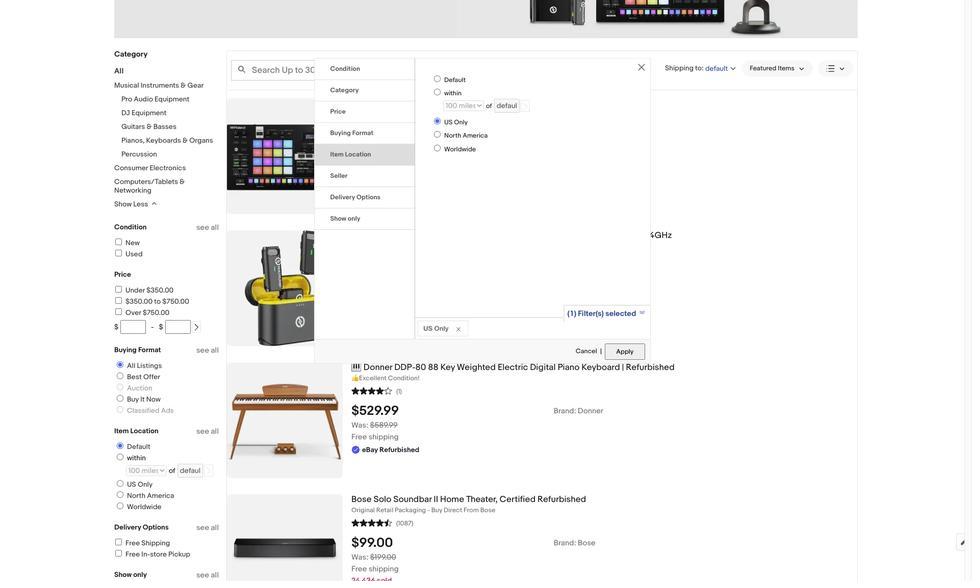 Task type: vqa. For each thing, say whether or not it's contained in the screenshot.
Filter(s)
yes



Task type: describe. For each thing, give the bounding box(es) containing it.
all for new
[[211, 223, 219, 233]]

$589.99
[[370, 421, 398, 430]]

keyboards
[[146, 136, 181, 145]]

656ft
[[619, 231, 640, 241]]

only for us only option at the bottom of the page
[[138, 481, 153, 489]]

$ for maximum value text box
[[159, 323, 163, 332]]

classified ads link
[[113, 407, 176, 415]]

1 horizontal spatial 1
[[571, 309, 573, 319]]

0 vertical spatial equipment
[[155, 95, 189, 104]]

all for all listings
[[127, 362, 135, 370]]

)
[[574, 309, 576, 319]]

cancellation
[[566, 231, 617, 241]]

(1)
[[396, 388, 402, 396]]

hollyland lark m1 wireless lavalier microphone, noise cancellation 656ft 2.4ghz link
[[352, 231, 858, 241]]

condition!
[[388, 374, 420, 383]]

2 vertical spatial show
[[114, 571, 132, 580]]

1 horizontal spatial buying format
[[330, 129, 373, 137]]

classified ads
[[127, 407, 174, 415]]

0 vertical spatial options
[[357, 193, 381, 202]]

soundbar
[[393, 495, 432, 505]]

studio
[[485, 98, 511, 109]]

delivery options inside tab list
[[330, 193, 381, 202]]

Classified Ads radio
[[117, 407, 123, 413]]

over $750.00
[[126, 309, 170, 317]]

& left gear
[[181, 81, 186, 90]]

within for within radio on the left of page
[[444, 89, 462, 98]]

classified
[[127, 407, 159, 415]]

0 vertical spatial $750.00
[[162, 297, 189, 306]]

ddp-
[[394, 363, 416, 373]]

item location inside tab list
[[330, 150, 371, 159]]

free inside brand: bose was: $199.00 free shipping
[[352, 565, 367, 574]]

north for north america option
[[127, 492, 146, 500]]

bose solo soundbar ii home theater, certified refurbished link
[[352, 495, 858, 505]]

shipping
[[141, 539, 170, 548]]

Auction radio
[[117, 384, 123, 391]]

1 horizontal spatial delivery
[[330, 193, 355, 202]]

Worldwide radio
[[117, 503, 123, 510]]

all listings link
[[113, 362, 164, 370]]

worldwide link
[[113, 503, 163, 512]]

solo
[[374, 495, 391, 505]]

offer
[[143, 373, 160, 382]]

1 vertical spatial equipment
[[132, 109, 166, 117]]

new
[[126, 239, 140, 247]]

pianos, keyboards & organs link
[[121, 136, 213, 145]]

see all for new
[[196, 223, 219, 233]]

location inside tab list
[[345, 150, 371, 159]]

best offer
[[127, 373, 160, 382]]

less
[[133, 200, 148, 209]]

1 vertical spatial $350.00
[[126, 297, 153, 306]]

brand: bose was: $199.00 free shipping
[[352, 539, 596, 574]]

wireless
[[421, 231, 456, 241]]

refurbished inside bose solo soundbar ii home theater, certified refurbished original retail packaging - buy direct from bose
[[538, 495, 586, 505]]

refurbished down lark
[[380, 268, 420, 276]]

Free Shipping checkbox
[[115, 539, 122, 546]]

Apply submit
[[605, 344, 645, 360]]

guitars & basses link
[[121, 122, 177, 131]]

computers/tablets & networking link
[[114, 178, 185, 195]]

cancel
[[576, 347, 597, 356]]

over $750.00 link
[[114, 309, 170, 317]]

4.5 out of 5 stars image
[[352, 518, 392, 528]]

1 horizontal spatial of
[[486, 102, 492, 110]]

shipping for $99.00
[[369, 565, 399, 574]]

1 vertical spatial location
[[130, 427, 159, 436]]

networking
[[114, 186, 152, 195]]

$350.00 to $750.00
[[126, 297, 189, 306]]

North America radio
[[434, 131, 441, 138]]

(1087) link
[[352, 518, 413, 528]]

1 vertical spatial show
[[330, 215, 346, 223]]

auction
[[127, 384, 152, 393]]

see for default
[[196, 427, 209, 437]]

pro audio equipment link
[[121, 95, 189, 104]]

close image
[[638, 64, 645, 71]]

verselab
[[381, 98, 416, 109]]

show less button
[[114, 200, 157, 209]]

hollyland lark m1 wireless lavalier microphone, noise cancellation 656ft 2.4ghz image
[[245, 231, 325, 346]]

us only for us only option at the bottom of the page
[[127, 481, 153, 489]]

north america link
[[113, 492, 176, 500]]

5 see all from the top
[[196, 571, 219, 581]]

within radio
[[117, 454, 123, 461]]

0 vertical spatial condition
[[330, 65, 360, 73]]

🎹
[[352, 363, 362, 373]]

US Only radio
[[117, 481, 123, 487]]

basses
[[153, 122, 177, 131]]

refurbished down the watching
[[380, 147, 420, 156]]

weighted
[[457, 363, 496, 373]]

was: for $529.99
[[352, 421, 368, 430]]

0 horizontal spatial buying format
[[114, 346, 161, 355]]

bose inside brand: bose was: $199.00 free shipping
[[578, 539, 596, 548]]

north for north america radio
[[444, 132, 461, 140]]

1 horizontal spatial only
[[348, 215, 360, 223]]

see all for free shipping
[[196, 523, 219, 533]]

roland verselab mv-1 production studio refurbished link
[[352, 98, 858, 109]]

mv-
[[418, 98, 434, 109]]

north america for north america option
[[127, 492, 174, 500]]

watching
[[363, 134, 395, 144]]

within for within option
[[127, 454, 146, 463]]

2 ebay refurbished from the top
[[362, 268, 420, 276]]

roland
[[352, 98, 379, 109]]

1 horizontal spatial us
[[423, 324, 433, 333]]

👍excellent
[[352, 374, 387, 383]]

brand: for $529.99
[[554, 406, 576, 416]]

Best Offer radio
[[117, 373, 123, 380]]

0 vertical spatial show only
[[330, 215, 360, 223]]

within radio
[[434, 89, 441, 96]]

0 horizontal spatial buy
[[127, 395, 139, 404]]

all for all musical instruments & gear pro audio equipment dj equipment guitars & basses pianos, keyboards & organs percussion consumer electronics computers/tablets & networking show less
[[114, 66, 124, 76]]

donner for 🎹
[[364, 363, 393, 373]]

see all button for all listings
[[196, 346, 219, 356]]

dj
[[121, 109, 130, 117]]

0 horizontal spatial buying
[[114, 346, 137, 355]]

pickup
[[168, 550, 190, 559]]

all for free shipping
[[211, 523, 219, 533]]

free shipping
[[126, 539, 170, 548]]

(
[[568, 309, 570, 319]]

0 vertical spatial $350.00
[[146, 286, 174, 295]]

1 vertical spatial $750.00
[[143, 309, 170, 317]]

only for us only radio
[[454, 118, 468, 126]]

Under $350.00 checkbox
[[115, 286, 122, 293]]

bose solo soundbar ii home theater, certified refurbished original retail packaging - buy direct from bose
[[352, 495, 586, 515]]

production
[[439, 98, 483, 109]]

guitars
[[121, 122, 145, 131]]

$529.99
[[352, 403, 399, 419]]

0 horizontal spatial item
[[114, 427, 129, 436]]

direct
[[444, 506, 462, 515]]

was: for $99.00
[[352, 553, 368, 563]]

dj equipment link
[[121, 109, 166, 117]]

from
[[464, 506, 479, 515]]

home
[[440, 495, 464, 505]]

theater,
[[466, 495, 498, 505]]

key
[[441, 363, 455, 373]]

buy it now link
[[113, 395, 163, 404]]

1 vertical spatial of
[[169, 467, 175, 475]]

under
[[126, 286, 145, 295]]

free in-store pickup link
[[114, 550, 190, 559]]

1 vertical spatial delivery
[[114, 523, 141, 532]]

north america for north america radio
[[444, 132, 488, 140]]

go image
[[205, 468, 212, 475]]

percussion link
[[121, 150, 157, 159]]

buy inside bose solo soundbar ii home theater, certified refurbished original retail packaging - buy direct from bose
[[432, 506, 442, 515]]

2 ebay from the top
[[362, 268, 378, 276]]

free left the in- at left
[[126, 550, 140, 559]]

electronics
[[150, 164, 186, 172]]

4 out of 5 stars image
[[352, 386, 392, 396]]

see for free shipping
[[196, 523, 209, 533]]

Maximum Value text field
[[165, 320, 191, 334]]

hollyland
[[352, 231, 389, 241]]

worldwide for worldwide radio
[[444, 145, 476, 153]]

us for us only radio
[[444, 118, 453, 126]]

1 horizontal spatial bose
[[480, 506, 496, 515]]

5 see from the top
[[196, 571, 209, 581]]

1 vertical spatial options
[[143, 523, 169, 532]]

america for north america option
[[147, 492, 174, 500]]

under $350.00 link
[[114, 286, 174, 295]]

over
[[126, 309, 141, 317]]

to
[[154, 297, 161, 306]]

instruments
[[141, 81, 179, 90]]

selected
[[606, 309, 636, 319]]

1 vertical spatial format
[[138, 346, 161, 355]]

show inside all musical instruments & gear pro audio equipment dj equipment guitars & basses pianos, keyboards & organs percussion consumer electronics computers/tablets & networking show less
[[114, 200, 132, 209]]

computers/tablets
[[114, 178, 178, 186]]

consumer
[[114, 164, 148, 172]]

keyboard
[[582, 363, 620, 373]]

114
[[352, 134, 361, 144]]

organs
[[189, 136, 213, 145]]

& down the dj equipment link
[[147, 122, 152, 131]]

( 1 ) filter(s) selected
[[568, 309, 636, 319]]

ebay for $527.99
[[362, 147, 378, 156]]



Task type: locate. For each thing, give the bounding box(es) containing it.
of left go icon
[[169, 467, 175, 475]]

see all for default
[[196, 427, 219, 437]]

north america up worldwide link at the left of the page
[[127, 492, 174, 500]]

$750.00 down $350.00 to $750.00
[[143, 309, 170, 317]]

0 vertical spatial buying format
[[330, 129, 373, 137]]

Over $750.00 checkbox
[[115, 309, 122, 315]]

category up musical
[[114, 49, 148, 59]]

used link
[[114, 250, 143, 259]]

Default radio
[[434, 76, 441, 82], [117, 443, 123, 449]]

see for new
[[196, 223, 209, 233]]

default text field
[[494, 99, 520, 113], [177, 464, 203, 478]]

format
[[352, 129, 373, 137], [138, 346, 161, 355]]

all inside all musical instruments & gear pro audio equipment dj equipment guitars & basses pianos, keyboards & organs percussion consumer electronics computers/tablets & networking show less
[[114, 66, 124, 76]]

0 vertical spatial bose
[[352, 495, 372, 505]]

1 ebay from the top
[[362, 147, 378, 156]]

only up hollyland
[[348, 215, 360, 223]]

114 watching
[[352, 134, 395, 144]]

show only up hollyland
[[330, 215, 360, 223]]

1 horizontal spatial delivery options
[[330, 193, 381, 202]]

Used checkbox
[[115, 250, 122, 257]]

brand: inside brand: bose was: $199.00 free shipping
[[554, 539, 576, 548]]

shipping inside the brand: donner was: $589.99 free shipping
[[369, 433, 399, 442]]

0 vertical spatial category
[[114, 49, 148, 59]]

Buy It Now radio
[[117, 395, 123, 402]]

1 horizontal spatial within
[[444, 89, 462, 98]]

us only right us only radio
[[444, 118, 468, 126]]

buy down the ii
[[432, 506, 442, 515]]

0 vertical spatial 1
[[434, 98, 437, 109]]

0 vertical spatial default radio
[[434, 76, 441, 82]]

buying up all listings radio
[[114, 346, 137, 355]]

was: inside the brand: donner was: $589.99 free shipping
[[352, 421, 368, 430]]

delivery
[[330, 193, 355, 202], [114, 523, 141, 532]]

all for all listings
[[211, 346, 219, 356]]

ebay refurbished for $527.99
[[362, 147, 420, 156]]

1 vertical spatial condition
[[114, 223, 147, 232]]

0 horizontal spatial north
[[127, 492, 146, 500]]

see all button for free shipping
[[196, 523, 219, 533]]

1 vertical spatial us only
[[423, 324, 449, 333]]

1 see all button from the top
[[196, 223, 219, 233]]

default text field right production
[[494, 99, 520, 113]]

1 horizontal spatial donner
[[578, 406, 604, 416]]

0 horizontal spatial price
[[114, 270, 131, 279]]

refurbished down $589.99 at the bottom left
[[380, 446, 420, 454]]

0 horizontal spatial worldwide
[[127, 503, 161, 512]]

0 horizontal spatial default text field
[[177, 464, 203, 478]]

🎹 donner ddp-80 88 key weighted electric digital piano keyboard | refurbished link
[[352, 363, 858, 373]]

1 vertical spatial north america
[[127, 492, 174, 500]]

show down networking on the left of the page
[[114, 200, 132, 209]]

bose down 'theater,'
[[480, 506, 496, 515]]

2 was: from the top
[[352, 553, 368, 563]]

refurbished right studio
[[513, 98, 561, 109]]

1 all from the top
[[211, 223, 219, 233]]

america up worldwide link at the left of the page
[[147, 492, 174, 500]]

default radio up within option
[[117, 443, 123, 449]]

all
[[114, 66, 124, 76], [127, 362, 135, 370]]

audio
[[134, 95, 153, 104]]

1 horizontal spatial north
[[444, 132, 461, 140]]

default for the top the default radio
[[444, 76, 466, 84]]

only down the in- at left
[[133, 571, 147, 580]]

1 vertical spatial shipping
[[369, 565, 399, 574]]

only down production
[[454, 118, 468, 126]]

condition up new
[[114, 223, 147, 232]]

1 $ from the left
[[114, 323, 118, 332]]

$350.00
[[146, 286, 174, 295], [126, 297, 153, 306]]

all for default
[[211, 427, 219, 437]]

default for the default radio inside default link
[[127, 443, 150, 451]]

3 see all button from the top
[[196, 427, 219, 437]]

4 see all from the top
[[196, 523, 219, 533]]

1 vertical spatial ebay refurbished
[[362, 268, 420, 276]]

1 ebay refurbished from the top
[[362, 147, 420, 156]]

1 horizontal spatial worldwide
[[444, 145, 476, 153]]

store
[[150, 550, 167, 559]]

1 shipping from the top
[[369, 433, 399, 442]]

bose down original retail packaging - buy direct from bose text box
[[578, 539, 596, 548]]

|
[[622, 363, 624, 373]]

america for north america radio
[[463, 132, 488, 140]]

0 vertical spatial north
[[444, 132, 461, 140]]

2 all from the top
[[211, 346, 219, 356]]

0 vertical spatial item location
[[330, 150, 371, 159]]

default radio up within radio on the left of page
[[434, 76, 441, 82]]

default down the 'classified'
[[127, 443, 150, 451]]

🎹 donner ddp-80 88 key weighted electric digital piano keyboard | refurbished 👍excellent condition!
[[352, 363, 675, 383]]

free down $529.99
[[352, 433, 367, 442]]

ebay refurbished for $529.99
[[362, 446, 420, 454]]

default text field left go icon
[[177, 464, 203, 478]]

1 horizontal spatial price
[[330, 108, 346, 116]]

filter(s)
[[578, 309, 604, 319]]

2 brand: from the top
[[554, 539, 576, 548]]

condition up roland
[[330, 65, 360, 73]]

0 horizontal spatial show only
[[114, 571, 147, 580]]

category up roland
[[330, 86, 359, 94]]

refurbished inside roland verselab mv-1 production studio refurbished link
[[513, 98, 561, 109]]

price left roland
[[330, 108, 346, 116]]

$
[[114, 323, 118, 332], [159, 323, 163, 332]]

options up the shipping
[[143, 523, 169, 532]]

it
[[140, 395, 145, 404]]

1 horizontal spatial location
[[345, 150, 371, 159]]

4 all from the top
[[211, 523, 219, 533]]

donner up the 👍excellent
[[364, 363, 393, 373]]

north right north america radio
[[444, 132, 461, 140]]

us only
[[444, 118, 468, 126], [423, 324, 449, 333], [127, 481, 153, 489]]

1 horizontal spatial options
[[357, 193, 381, 202]]

piano
[[558, 363, 580, 373]]

free inside the brand: donner was: $589.99 free shipping
[[352, 433, 367, 442]]

3 ebay from the top
[[362, 446, 378, 454]]

1 vertical spatial worldwide
[[127, 503, 161, 512]]

pianos,
[[121, 136, 145, 145]]

us for us only option at the bottom of the page
[[127, 481, 136, 489]]

delivery up free shipping checkbox
[[114, 523, 141, 532]]

us only up the 88
[[423, 324, 449, 333]]

hollyland lark m1 wireless lavalier microphone, noise cancellation 656ft 2.4ghz
[[352, 231, 672, 241]]

cancel button
[[575, 343, 598, 361]]

Free In-store Pickup checkbox
[[115, 550, 122, 557]]

1 horizontal spatial america
[[463, 132, 488, 140]]

now
[[146, 395, 161, 404]]

$527.99
[[352, 117, 398, 133]]

shipping for $529.99
[[369, 433, 399, 442]]

america
[[463, 132, 488, 140], [147, 492, 174, 500]]

item
[[330, 150, 344, 159], [114, 427, 129, 436]]

category inside tab list
[[330, 86, 359, 94]]

us only link
[[113, 481, 155, 489]]

0 horizontal spatial delivery options
[[114, 523, 169, 532]]

1 vertical spatial ebay
[[362, 268, 378, 276]]

all right all listings radio
[[127, 362, 135, 370]]

equipment up guitars & basses link
[[132, 109, 166, 117]]

gear
[[188, 81, 204, 90]]

tab list containing condition
[[315, 59, 415, 230]]

1 vertical spatial show only
[[114, 571, 147, 580]]

All Listings radio
[[117, 362, 123, 368]]

US Only radio
[[434, 118, 441, 124]]

microphone,
[[489, 231, 539, 241]]

1 horizontal spatial -
[[428, 506, 430, 515]]

consumer electronics link
[[114, 164, 186, 172]]

1 vertical spatial item location
[[114, 427, 159, 436]]

0 vertical spatial within
[[444, 89, 462, 98]]

us only for us only radio
[[444, 118, 468, 126]]

of right production
[[486, 102, 492, 110]]

m1
[[409, 231, 419, 241]]

1 brand: from the top
[[554, 406, 576, 416]]

0 vertical spatial delivery options
[[330, 193, 381, 202]]

worldwide
[[444, 145, 476, 153], [127, 503, 161, 512]]

0 horizontal spatial within
[[127, 454, 146, 463]]

2 $ from the left
[[159, 323, 163, 332]]

refurbished up original retail packaging - buy direct from bose text box
[[538, 495, 586, 505]]

default up the roland verselab mv-1 production studio refurbished
[[444, 76, 466, 84]]

North America radio
[[117, 492, 123, 498]]

0 vertical spatial all
[[114, 66, 124, 76]]

donner inside 🎹 donner ddp-80 88 key weighted electric digital piano keyboard | refurbished 👍excellent condition!
[[364, 363, 393, 373]]

1 horizontal spatial default text field
[[494, 99, 520, 113]]

0 vertical spatial ebay
[[362, 147, 378, 156]]

$99.00
[[352, 536, 393, 551]]

0 vertical spatial shipping
[[369, 433, 399, 442]]

bose solo soundbar ii home theater, certified refurbished image
[[227, 509, 343, 582]]

all up musical
[[114, 66, 124, 76]]

refurbished
[[513, 98, 561, 109], [380, 147, 420, 156], [380, 268, 420, 276], [626, 363, 675, 373], [380, 446, 420, 454], [538, 495, 586, 505]]

buying left 114
[[330, 129, 351, 137]]

👍Excellent Condition! text field
[[352, 374, 858, 383]]

3 see all from the top
[[196, 427, 219, 437]]

0 vertical spatial default text field
[[494, 99, 520, 113]]

1 vertical spatial bose
[[480, 506, 496, 515]]

80
[[416, 363, 426, 373]]

all listings
[[127, 362, 162, 370]]

2 vertical spatial ebay refurbished
[[362, 446, 420, 454]]

0 horizontal spatial $
[[114, 323, 118, 332]]

roland verselab mv-1 production studio refurbished image
[[227, 98, 343, 214]]

0 horizontal spatial us
[[127, 481, 136, 489]]

shipping inside brand: bose was: $199.00 free shipping
[[369, 565, 399, 574]]

price up under $350.00 checkbox
[[114, 270, 131, 279]]

5 all from the top
[[211, 571, 219, 581]]

item up default link
[[114, 427, 129, 436]]

0 vertical spatial us
[[444, 118, 453, 126]]

show down seller on the top left of the page
[[330, 215, 346, 223]]

roland verselab mv-1 production studio refurbished
[[352, 98, 561, 109]]

ebay down hollyland
[[362, 268, 378, 276]]

worldwide for worldwide option
[[127, 503, 161, 512]]

delivery options up free shipping link
[[114, 523, 169, 532]]

1 horizontal spatial item
[[330, 150, 344, 159]]

4 see all button from the top
[[196, 523, 219, 533]]

free down $99.00
[[352, 565, 367, 574]]

ebay refurbished down the watching
[[362, 147, 420, 156]]

options up hollyland
[[357, 193, 381, 202]]

2 horizontal spatial us
[[444, 118, 453, 126]]

1 vertical spatial 1
[[571, 309, 573, 319]]

0 vertical spatial north america
[[444, 132, 488, 140]]

$350.00 to $750.00 link
[[114, 297, 189, 306]]

1 vertical spatial all
[[127, 362, 135, 370]]

price inside tab list
[[330, 108, 346, 116]]

ebay down $589.99 at the bottom left
[[362, 446, 378, 454]]

2 vertical spatial only
[[138, 481, 153, 489]]

$350.00 up over $750.00 link
[[126, 297, 153, 306]]

1 vertical spatial -
[[428, 506, 430, 515]]

equipment
[[155, 95, 189, 104], [132, 109, 166, 117]]

ebay refurbished down $589.99 at the bottom left
[[362, 446, 420, 454]]

0 vertical spatial brand:
[[554, 406, 576, 416]]

show down free in-store pickup option on the bottom of page
[[114, 571, 132, 580]]

1 vertical spatial brand:
[[554, 539, 576, 548]]

donner inside the brand: donner was: $589.99 free shipping
[[578, 406, 604, 416]]

2 see all from the top
[[196, 346, 219, 356]]

1 horizontal spatial only
[[434, 324, 449, 333]]

$350.00 to $750.00 checkbox
[[115, 297, 122, 304]]

4 see from the top
[[196, 523, 209, 533]]

& left organs at the top left of the page
[[183, 136, 188, 145]]

1 vertical spatial price
[[114, 270, 131, 279]]

equipment down instruments
[[155, 95, 189, 104]]

1 vertical spatial donner
[[578, 406, 604, 416]]

0 vertical spatial only
[[348, 215, 360, 223]]

bose up original
[[352, 495, 372, 505]]

ebay for $529.99
[[362, 446, 378, 454]]

2.4ghz
[[642, 231, 672, 241]]

item inside tab list
[[330, 150, 344, 159]]

delivery options down seller on the top left of the page
[[330, 193, 381, 202]]

submit price range image
[[193, 324, 200, 331]]

1 vertical spatial north
[[127, 492, 146, 500]]

0 vertical spatial was:
[[352, 421, 368, 430]]

format down roland
[[352, 129, 373, 137]]

condition
[[330, 65, 360, 73], [114, 223, 147, 232]]

1 vertical spatial america
[[147, 492, 174, 500]]

3 ebay refurbished from the top
[[362, 446, 420, 454]]

brand: inside the brand: donner was: $589.99 free shipping
[[554, 406, 576, 416]]

0 vertical spatial buy
[[127, 395, 139, 404]]

$ down over $750.00 option
[[114, 323, 118, 332]]

Original Retail Packaging - Buy Direct From Bose text field
[[352, 506, 858, 515]]

1
[[434, 98, 437, 109], [571, 309, 573, 319]]

- inside bose solo soundbar ii home theater, certified refurbished original retail packaging - buy direct from bose
[[428, 506, 430, 515]]

refurbished inside 🎹 donner ddp-80 88 key weighted electric digital piano keyboard | refurbished 👍excellent condition!
[[626, 363, 675, 373]]

in-
[[141, 550, 150, 559]]

0 vertical spatial -
[[151, 323, 154, 332]]

worldwide right worldwide radio
[[444, 145, 476, 153]]

1 vertical spatial delivery options
[[114, 523, 169, 532]]

item location down 114
[[330, 150, 371, 159]]

0 horizontal spatial default
[[127, 443, 150, 451]]

us right us only option at the bottom of the page
[[127, 481, 136, 489]]

1 was: from the top
[[352, 421, 368, 430]]

delivery down seller on the top left of the page
[[330, 193, 355, 202]]

location up default link
[[130, 427, 159, 436]]

1 horizontal spatial buying
[[330, 129, 351, 137]]

1 vertical spatial category
[[330, 86, 359, 94]]

-
[[151, 323, 154, 332], [428, 506, 430, 515]]

was: down $529.99
[[352, 421, 368, 430]]

electric
[[498, 363, 528, 373]]

musical
[[114, 81, 139, 90]]

worldwide down north america link
[[127, 503, 161, 512]]

only up key at the left of the page
[[434, 324, 449, 333]]

noise
[[541, 231, 564, 241]]

donner down 👍excellent condition! "text box"
[[578, 406, 604, 416]]

0 vertical spatial us only
[[444, 118, 468, 126]]

3 all from the top
[[211, 427, 219, 437]]

only up north america link
[[138, 481, 153, 489]]

- right 'packaging'
[[428, 506, 430, 515]]

of
[[486, 102, 492, 110], [169, 467, 175, 475]]

🎹 donner ddp-80 88 key weighted electric digital piano keyboard | refurbished image
[[227, 363, 343, 479]]

only
[[454, 118, 468, 126], [434, 324, 449, 333], [138, 481, 153, 489]]

ebay down '114 watching'
[[362, 147, 378, 156]]

1 horizontal spatial condition
[[330, 65, 360, 73]]

- down over $750.00
[[151, 323, 154, 332]]

brand:
[[554, 406, 576, 416], [554, 539, 576, 548]]

0 vertical spatial price
[[330, 108, 346, 116]]

$ for minimum value text field
[[114, 323, 118, 332]]

1 see from the top
[[196, 223, 209, 233]]

0 vertical spatial show
[[114, 200, 132, 209]]

default link
[[113, 443, 152, 451]]

options
[[357, 193, 381, 202], [143, 523, 169, 532]]

$350.00 up to
[[146, 286, 174, 295]]

1 see all from the top
[[196, 223, 219, 233]]

free in-store pickup
[[126, 550, 190, 559]]

see for all listings
[[196, 346, 209, 356]]

see all button
[[196, 223, 219, 233], [196, 346, 219, 356], [196, 427, 219, 437], [196, 523, 219, 533], [196, 571, 219, 581]]

percussion
[[121, 150, 157, 159]]

buying inside tab list
[[330, 129, 351, 137]]

2 vertical spatial ebay
[[362, 446, 378, 454]]

0 horizontal spatial all
[[114, 66, 124, 76]]

5 see all button from the top
[[196, 571, 219, 581]]

2 horizontal spatial only
[[454, 118, 468, 126]]

Minimum Value text field
[[121, 320, 146, 334]]

auction link
[[113, 384, 154, 393]]

3 see from the top
[[196, 427, 209, 437]]

within up the roland verselab mv-1 production studio refurbished
[[444, 89, 462, 98]]

1 vertical spatial buy
[[432, 506, 442, 515]]

north up worldwide link at the left of the page
[[127, 492, 146, 500]]

used
[[126, 250, 143, 259]]

musical instruments & gear link
[[114, 81, 204, 90]]

$750.00 right to
[[162, 297, 189, 306]]

shipping down $589.99 at the bottom left
[[369, 433, 399, 442]]

item location
[[330, 150, 371, 159], [114, 427, 159, 436]]

see all for all listings
[[196, 346, 219, 356]]

2 shipping from the top
[[369, 565, 399, 574]]

brand: for $99.00
[[554, 539, 576, 548]]

buying format up the all listings link
[[114, 346, 161, 355]]

refurbished right |
[[626, 363, 675, 373]]

price
[[330, 108, 346, 116], [114, 270, 131, 279]]

0 vertical spatial location
[[345, 150, 371, 159]]

show only down free in-store pickup option on the bottom of page
[[114, 571, 147, 580]]

buy left it
[[127, 395, 139, 404]]

was: inside brand: bose was: $199.00 free shipping
[[352, 553, 368, 563]]

north america right north america radio
[[444, 132, 488, 140]]

0 vertical spatial only
[[454, 118, 468, 126]]

free right free shipping checkbox
[[126, 539, 140, 548]]

buying format down roland
[[330, 129, 373, 137]]

us up the 88
[[423, 324, 433, 333]]

0 horizontal spatial north america
[[127, 492, 174, 500]]

packaging
[[395, 506, 426, 515]]

tab list
[[315, 59, 415, 230]]

New checkbox
[[115, 239, 122, 245]]

1 horizontal spatial all
[[127, 362, 135, 370]]

0 vertical spatial worldwide
[[444, 145, 476, 153]]

buy
[[127, 395, 139, 404], [432, 506, 442, 515]]

ii
[[434, 495, 438, 505]]

item up seller on the top left of the page
[[330, 150, 344, 159]]

0 vertical spatial format
[[352, 129, 373, 137]]

america down production
[[463, 132, 488, 140]]

1 horizontal spatial $
[[159, 323, 163, 332]]

see all button for new
[[196, 223, 219, 233]]

us only up north america link
[[127, 481, 153, 489]]

1 right ( at the right of page
[[571, 309, 573, 319]]

best
[[127, 373, 142, 382]]

2 see from the top
[[196, 346, 209, 356]]

see all button for default
[[196, 427, 219, 437]]

category
[[114, 49, 148, 59], [330, 86, 359, 94]]

0 horizontal spatial only
[[133, 571, 147, 580]]

shipping down $199.00
[[369, 565, 399, 574]]

& down electronics at the left of the page
[[180, 178, 185, 186]]

lark
[[391, 231, 407, 241]]

us right us only radio
[[444, 118, 453, 126]]

0 horizontal spatial condition
[[114, 223, 147, 232]]

1 horizontal spatial category
[[330, 86, 359, 94]]

donner for brand:
[[578, 406, 604, 416]]

1 down within radio on the left of page
[[434, 98, 437, 109]]

1 horizontal spatial show only
[[330, 215, 360, 223]]

was: down $99.00
[[352, 553, 368, 563]]

retail
[[376, 506, 393, 515]]

Worldwide radio
[[434, 145, 441, 151]]

seller
[[330, 172, 348, 180]]

item location up default link
[[114, 427, 159, 436]]

2 see all button from the top
[[196, 346, 219, 356]]

default
[[444, 76, 466, 84], [127, 443, 150, 451]]

1 vertical spatial buying format
[[114, 346, 161, 355]]

under $350.00
[[126, 286, 174, 295]]

within down default link
[[127, 454, 146, 463]]

default radio inside default link
[[117, 443, 123, 449]]

format up "listings"
[[138, 346, 161, 355]]

1 vertical spatial default
[[127, 443, 150, 451]]



